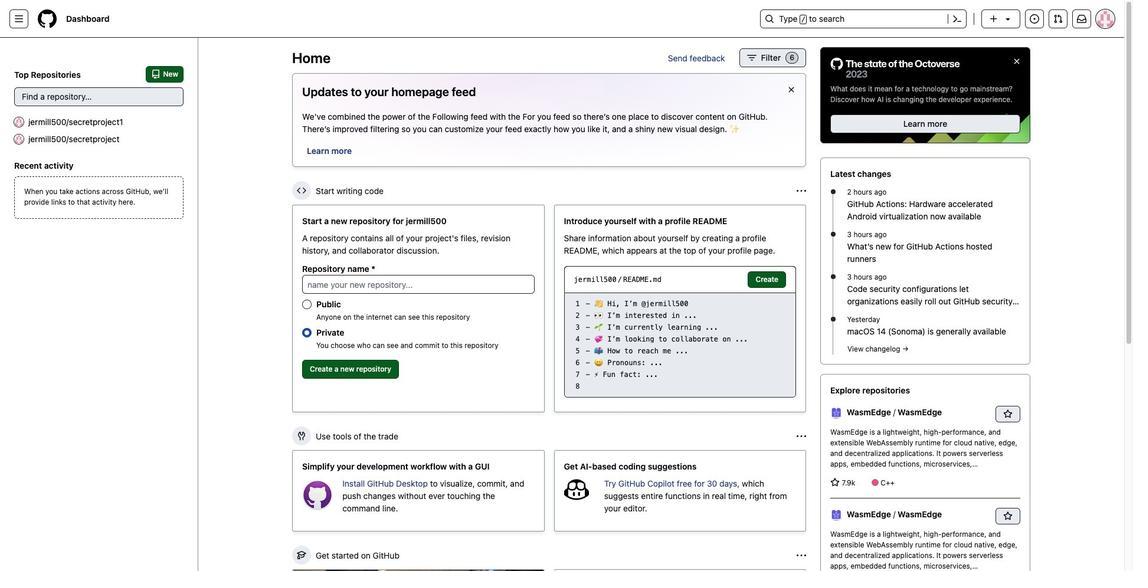 Task type: locate. For each thing, give the bounding box(es) containing it.
1 vertical spatial star this repository image
[[1004, 512, 1013, 521]]

command palette image
[[953, 14, 962, 24]]

mortar board image
[[297, 551, 306, 560]]

x image
[[787, 85, 796, 94]]

1 why am i seeing this? image from the top
[[797, 186, 806, 196]]

1 vertical spatial dot fill image
[[829, 272, 838, 282]]

1 vertical spatial why am i seeing this? image
[[797, 432, 806, 441]]

2 dot fill image from the top
[[829, 315, 838, 324]]

None radio
[[302, 328, 312, 338]]

star this repository image
[[1004, 410, 1013, 419], [1004, 512, 1013, 521]]

introduce yourself with a profile readme element
[[554, 205, 806, 413]]

None submit
[[748, 272, 786, 288]]

plus image
[[989, 14, 999, 24]]

0 vertical spatial star this repository image
[[1004, 410, 1013, 419]]

0 vertical spatial why am i seeing this? image
[[797, 186, 806, 196]]

1 star this repository image from the top
[[1004, 410, 1013, 419]]

start a new repository element
[[292, 205, 545, 413]]

notifications image
[[1077, 14, 1087, 24]]

why am i seeing this? image for try the github flow 'element' in the bottom of the page
[[797, 551, 806, 561]]

2 why am i seeing this? image from the top
[[797, 432, 806, 441]]

issue opened image
[[1030, 14, 1040, 24]]

name your new repository... text field
[[302, 275, 535, 294]]

try the github flow element
[[554, 570, 806, 571]]

Top Repositories search field
[[14, 87, 184, 106]]

3 why am i seeing this? image from the top
[[797, 551, 806, 561]]

2 vertical spatial why am i seeing this? image
[[797, 551, 806, 561]]

0 vertical spatial dot fill image
[[829, 230, 838, 239]]

1 vertical spatial dot fill image
[[829, 315, 838, 324]]

filter image
[[747, 53, 757, 63]]

why am i seeing this? image
[[797, 186, 806, 196], [797, 432, 806, 441], [797, 551, 806, 561]]

dot fill image
[[829, 187, 838, 197], [829, 272, 838, 282]]

0 vertical spatial dot fill image
[[829, 187, 838, 197]]

2 star this repository image from the top
[[1004, 512, 1013, 521]]

code image
[[297, 186, 306, 195]]

dot fill image
[[829, 230, 838, 239], [829, 315, 838, 324]]

None radio
[[302, 300, 312, 309]]

1 dot fill image from the top
[[829, 230, 838, 239]]



Task type: vqa. For each thing, say whether or not it's contained in the screenshot.
variables
no



Task type: describe. For each thing, give the bounding box(es) containing it.
none radio inside start a new repository element
[[302, 300, 312, 309]]

1 dot fill image from the top
[[829, 187, 838, 197]]

secretproject1 image
[[14, 117, 24, 127]]

2 dot fill image from the top
[[829, 272, 838, 282]]

explore element
[[821, 47, 1031, 571]]

why am i seeing this? image for get ai-based coding suggestions element at the bottom of the page
[[797, 432, 806, 441]]

why am i seeing this? image for "introduce yourself with a profile readme" element
[[797, 186, 806, 196]]

homepage image
[[38, 9, 57, 28]]

simplify your development workflow with a gui element
[[292, 450, 545, 532]]

star this repository image for @wasmedge profile image
[[1004, 512, 1013, 521]]

@wasmedge profile image
[[831, 408, 842, 419]]

@wasmedge profile image
[[831, 510, 842, 522]]

Find a repository… text field
[[14, 87, 184, 106]]

triangle down image
[[1004, 14, 1013, 24]]

none radio inside start a new repository element
[[302, 328, 312, 338]]

tools image
[[297, 432, 306, 441]]

what is github? element
[[292, 570, 545, 571]]

github logo image
[[831, 57, 961, 79]]

none submit inside "introduce yourself with a profile readme" element
[[748, 272, 786, 288]]

close image
[[1012, 57, 1022, 66]]

what is github? image
[[293, 570, 544, 571]]

star image
[[831, 478, 840, 488]]

explore repositories navigation
[[821, 374, 1031, 571]]

secretproject image
[[14, 134, 24, 144]]

get ai-based coding suggestions element
[[554, 450, 806, 532]]

star this repository image for @wasmedge profile icon
[[1004, 410, 1013, 419]]

github desktop image
[[302, 480, 333, 511]]

git pull request image
[[1054, 14, 1063, 24]]



